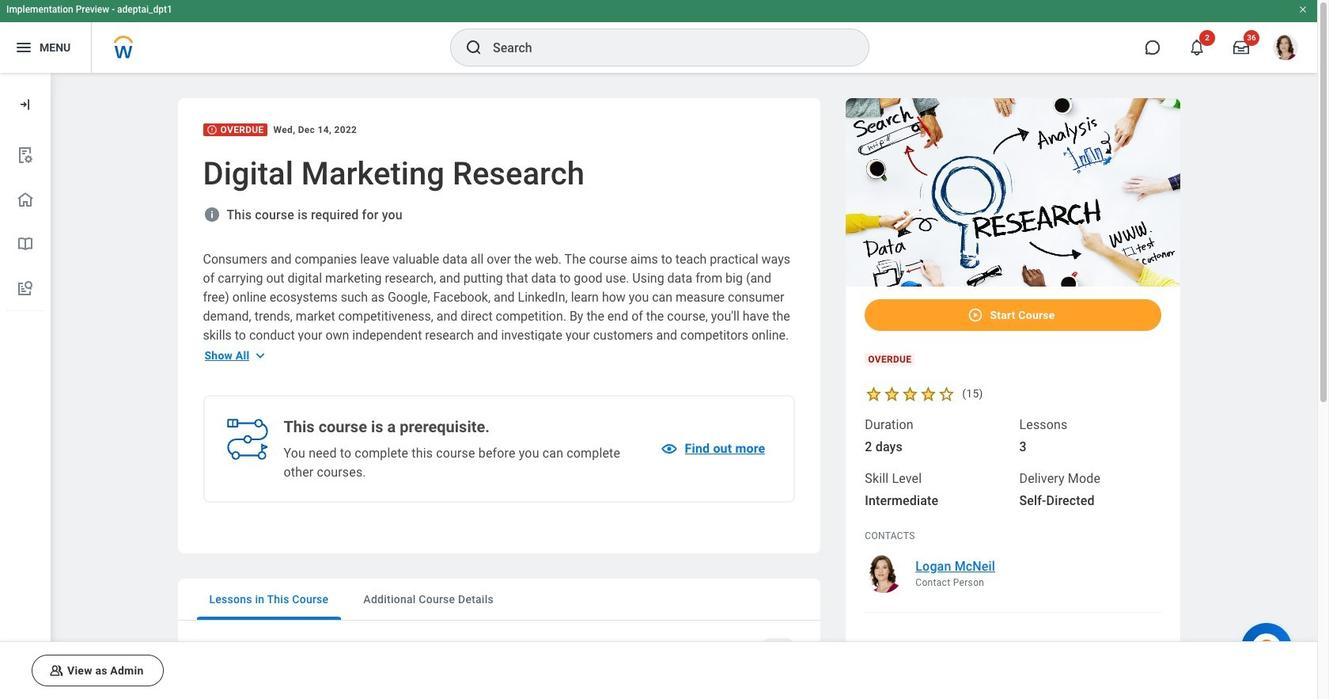 Task type: locate. For each thing, give the bounding box(es) containing it.
star image
[[902, 384, 920, 403], [920, 384, 938, 403], [938, 384, 957, 403]]

tab list
[[178, 579, 821, 621]]

chevron down small image
[[253, 348, 269, 363]]

profile logan mcneil image
[[1274, 35, 1299, 63]]

media classroom image
[[48, 663, 64, 678]]

list
[[0, 133, 51, 311]]

inbox large image
[[1234, 40, 1250, 55]]

book open image
[[16, 234, 35, 253]]

star image
[[866, 384, 884, 403], [884, 384, 902, 403]]

1 star image from the left
[[902, 384, 920, 403]]

home image
[[16, 190, 35, 209]]

visible image
[[660, 439, 679, 458]]

notifications large image
[[1190, 40, 1206, 55]]

2 star image from the left
[[920, 384, 938, 403]]

banner
[[0, 0, 1318, 73]]

2 star image from the left
[[884, 384, 902, 403]]



Task type: describe. For each thing, give the bounding box(es) containing it.
3 star image from the left
[[938, 384, 957, 403]]

search image
[[465, 38, 484, 57]]

exclamation circle image
[[206, 124, 217, 135]]

Search Workday  search field
[[493, 30, 837, 65]]

info image
[[203, 206, 220, 223]]

play circle image
[[969, 307, 984, 323]]

course details element
[[847, 98, 1181, 699]]

transformation import image
[[17, 97, 33, 112]]

close environment banner image
[[1299, 5, 1309, 14]]

justify image
[[14, 38, 33, 57]]

report parameter image
[[16, 146, 35, 165]]

1 star image from the left
[[866, 384, 884, 403]]



Task type: vqa. For each thing, say whether or not it's contained in the screenshot.
copied
no



